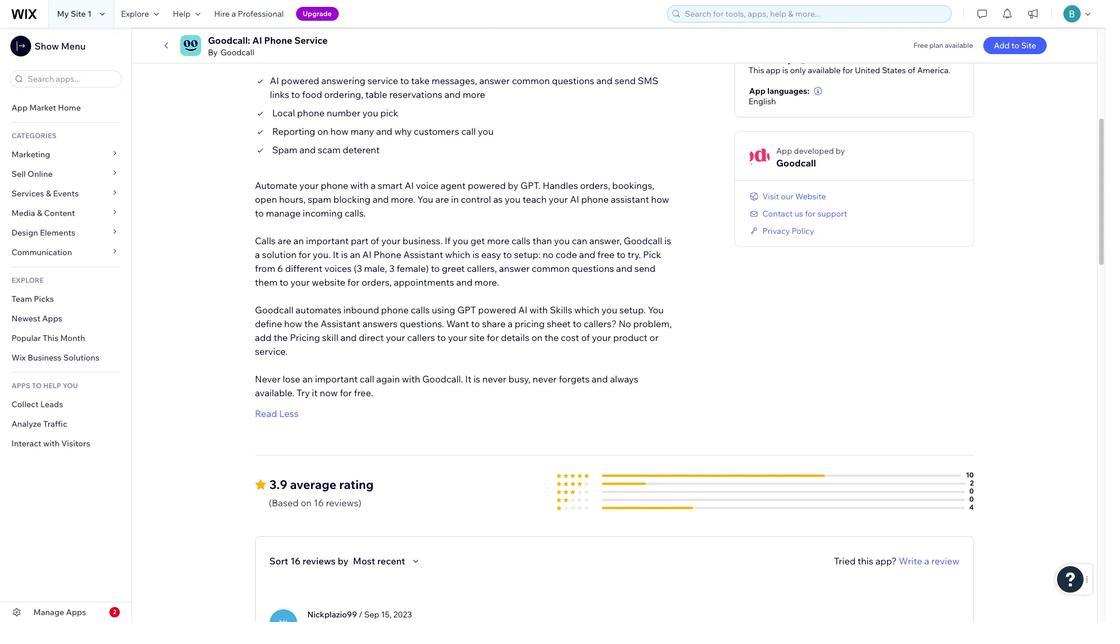 Task type: locate. For each thing, give the bounding box(es) containing it.
sheet
[[547, 318, 571, 329]]

goodcall: ai phone service  logo image
[[180, 35, 201, 56]]

for down share
[[487, 332, 499, 343]]

help button
[[166, 0, 207, 28]]

0 vertical spatial common
[[512, 75, 550, 86]]

0 horizontal spatial &
[[37, 208, 42, 218]]

free
[[914, 41, 928, 50]]

more.
[[391, 193, 416, 205], [475, 276, 499, 288]]

& left the events
[[46, 188, 51, 199]]

2 vertical spatial app
[[777, 146, 792, 156]]

rating
[[339, 477, 374, 492]]

2 horizontal spatial on
[[532, 332, 543, 343]]

to right add
[[1012, 40, 1020, 51]]

show menu
[[35, 40, 86, 52]]

(based
[[269, 497, 299, 509]]

you.
[[313, 249, 331, 260]]

table
[[366, 89, 387, 100]]

and left always
[[592, 373, 608, 385]]

0 vertical spatial app
[[750, 86, 766, 96]]

privacy policy
[[763, 226, 815, 236]]

Search for tools, apps, help & more... field
[[682, 6, 948, 22]]

2 horizontal spatial phone
[[374, 249, 401, 260]]

2 vertical spatial powered
[[478, 304, 516, 316]]

and left why
[[376, 125, 393, 137]]

1 vertical spatial more
[[487, 235, 510, 246]]

goodcall: inside 'goodcall: ai phone service by goodcall'
[[208, 35, 250, 46]]

1 horizontal spatial 2
[[970, 479, 974, 487]]

0 horizontal spatial apps
[[42, 314, 62, 324]]

0 up 4
[[970, 487, 974, 495]]

0 horizontal spatial assistant
[[321, 318, 361, 329]]

1 vertical spatial which
[[575, 304, 600, 316]]

0 horizontal spatial call
[[360, 373, 374, 385]]

phone inside 'goodcall: ai phone service by goodcall'
[[264, 35, 292, 46]]

1 horizontal spatial you
[[648, 304, 664, 316]]

more. down callers,
[[475, 276, 499, 288]]

goodcall: for goodcall: ai phone service  overview
[[255, 44, 311, 59]]

2 up 4
[[970, 479, 974, 487]]

app right "developed by goodcall" icon
[[777, 146, 792, 156]]

to
[[32, 382, 42, 390]]

voice
[[416, 180, 439, 191]]

0 horizontal spatial this
[[43, 333, 58, 344]]

ai up links
[[270, 75, 279, 86]]

tried this app? write a review
[[834, 555, 960, 567]]

which up greet
[[445, 249, 471, 260]]

calls up questions.
[[411, 304, 430, 316]]

3
[[389, 263, 395, 274]]

2 vertical spatial by
[[338, 555, 349, 567]]

1 horizontal spatial never
[[533, 373, 557, 385]]

for left united
[[843, 65, 854, 75]]

callers
[[407, 332, 435, 343]]

1 vertical spatial common
[[532, 263, 570, 274]]

2 horizontal spatial of
[[908, 65, 916, 75]]

phone down food
[[297, 107, 325, 119]]

you
[[418, 193, 434, 205], [648, 304, 664, 316]]

1 horizontal spatial 16
[[314, 497, 324, 509]]

on for reviews)
[[301, 497, 312, 509]]

by left most
[[338, 555, 349, 567]]

0 vertical spatial available
[[945, 41, 974, 50]]

1 vertical spatial calls
[[411, 304, 430, 316]]

0 vertical spatial site
[[71, 9, 86, 19]]

1 horizontal spatial phone
[[329, 44, 366, 59]]

1 vertical spatial &
[[37, 208, 42, 218]]

0 horizontal spatial never
[[483, 373, 507, 385]]

phone
[[297, 107, 325, 119], [321, 180, 348, 191], [581, 193, 609, 205], [381, 304, 409, 316]]

my
[[57, 9, 69, 19]]

how up pricing
[[284, 318, 302, 329]]

by right developed
[[836, 146, 845, 156]]

customers
[[414, 125, 459, 137]]

manage
[[266, 207, 301, 219]]

in
[[451, 193, 459, 205]]

1 horizontal spatial app
[[750, 86, 766, 96]]

0 vertical spatial &
[[46, 188, 51, 199]]

1 vertical spatial you
[[648, 304, 664, 316]]

for right now
[[340, 387, 352, 399]]

1 horizontal spatial are
[[436, 193, 449, 205]]

0 vertical spatial powered
[[281, 75, 319, 86]]

pricing
[[290, 332, 320, 343]]

ai inside 'goodcall: ai phone service by goodcall'
[[252, 35, 262, 46]]

the down sheet
[[545, 332, 559, 343]]

16 down 3.9 average rating
[[314, 497, 324, 509]]

phone down professional
[[264, 35, 292, 46]]

want
[[447, 318, 469, 329]]

for down (3
[[348, 276, 360, 288]]

service down upgrade button
[[294, 35, 328, 46]]

call up free.
[[360, 373, 374, 385]]

plan
[[930, 41, 944, 50]]

& right media
[[37, 208, 42, 218]]

more down messages,
[[463, 89, 485, 100]]

available right the plan
[[945, 41, 974, 50]]

by left gpt.
[[508, 180, 519, 191]]

1
[[88, 9, 92, 19]]

business
[[28, 353, 62, 363]]

1 vertical spatial site
[[1022, 40, 1037, 51]]

questions inside ai powered answering service to take messages, answer common questions and send sms links to food ordering, table reservations and more
[[552, 75, 595, 86]]

on up spam and scam deterent
[[318, 125, 329, 137]]

1 horizontal spatial goodcall:
[[255, 44, 311, 59]]

to down 6
[[280, 276, 289, 288]]

try.
[[628, 249, 641, 260]]

more. down smart
[[391, 193, 416, 205]]

0 vertical spatial 2
[[970, 479, 974, 487]]

collect leads link
[[0, 395, 131, 414]]

for up different
[[299, 249, 311, 260]]

automate your phone with a smart ai voice agent powered by gpt. handles orders, bookings, open hours, spam blocking and more.   you are in control as you teach your ai phone assistant how to manage incoming calls. calls are an important part of your business.  if you get more calls than you can answer, goodcall is a solution for you.  it is an ai phone assistant which is easy to setup: no code and free to try.   pick from 6 different voices (3 male, 3 female) to greet callers, answer common questions and send them to your website for orders, appointments and more. goodcall automates inbound phone calls using gpt powered ai with skills which you setup.  you define how the assistant answers questions.  want to share a pricing sheet to callers?  no problem, add the pricing skill and direct your callers to your site for details on the cost of your product or service. never lose an important call again with goodcall.  it is never busy, never forgets and always available.  try it now for free.
[[255, 180, 672, 399]]

than
[[533, 235, 552, 246]]

1 horizontal spatial site
[[1022, 40, 1037, 51]]

phone up 3
[[374, 249, 401, 260]]

product
[[614, 332, 648, 343]]

wix business solutions
[[12, 353, 99, 363]]

service.
[[255, 346, 288, 357]]

1 vertical spatial apps
[[66, 607, 86, 618]]

0 horizontal spatial 2
[[113, 609, 116, 616]]

0 vertical spatial more
[[463, 89, 485, 100]]

food
[[302, 89, 322, 100]]

0 vertical spatial answer
[[479, 75, 510, 86]]

0 vertical spatial calls
[[512, 235, 531, 246]]

smart
[[378, 180, 403, 191]]

2 right 'manage apps'
[[113, 609, 116, 616]]

goodcall right by
[[221, 47, 254, 58]]

phone for by
[[264, 35, 292, 46]]

newest apps
[[12, 314, 62, 324]]

and right the skill
[[341, 332, 357, 343]]

of right cost
[[582, 332, 590, 343]]

1 vertical spatial 16
[[290, 555, 301, 567]]

app?
[[876, 555, 897, 567]]

service for goodcall: ai phone service by goodcall
[[294, 35, 328, 46]]

hire a professional link
[[207, 0, 291, 28]]

phone up answering
[[329, 44, 366, 59]]

0 vertical spatial 16
[[314, 497, 324, 509]]

more
[[463, 89, 485, 100], [487, 235, 510, 246]]

1 vertical spatial by
[[508, 180, 519, 191]]

1 vertical spatial on
[[532, 332, 543, 343]]

1 vertical spatial answer
[[499, 263, 530, 274]]

review
[[932, 555, 960, 567]]

are left in on the top left of the page
[[436, 193, 449, 205]]

powered inside ai powered answering service to take messages, answer common questions and send sms links to food ordering, table reservations and more
[[281, 75, 319, 86]]

0 vertical spatial call
[[462, 125, 476, 137]]

site left 1
[[71, 9, 86, 19]]

never left busy,
[[483, 373, 507, 385]]

1 horizontal spatial calls
[[512, 235, 531, 246]]

you down ai powered answering service to take messages, answer common questions and send sms links to food ordering, table reservations and more
[[478, 125, 494, 137]]

(3
[[354, 263, 362, 274]]

1 horizontal spatial &
[[46, 188, 51, 199]]

goodcall: for goodcall: ai phone service by goodcall
[[208, 35, 250, 46]]

of right part
[[371, 235, 379, 246]]

goodcall: up links
[[255, 44, 311, 59]]

service for goodcall: ai phone service  overview
[[368, 44, 412, 59]]

of
[[908, 65, 916, 75], [371, 235, 379, 246], [582, 332, 590, 343]]

0 horizontal spatial orders,
[[362, 276, 392, 288]]

to up cost
[[573, 318, 582, 329]]

pricing
[[515, 318, 545, 329]]

1 vertical spatial are
[[278, 235, 291, 246]]

it
[[312, 387, 318, 399]]

on down average
[[301, 497, 312, 509]]

orders, down male,
[[362, 276, 392, 288]]

call right customers
[[462, 125, 476, 137]]

app for app languages:
[[750, 86, 766, 96]]

analyze
[[12, 419, 41, 429]]

0 vertical spatial you
[[418, 193, 434, 205]]

this left app
[[749, 65, 765, 75]]

1 vertical spatial more.
[[475, 276, 499, 288]]

and down try.
[[616, 263, 633, 274]]

0 horizontal spatial more.
[[391, 193, 416, 205]]

0 horizontal spatial how
[[284, 318, 302, 329]]

1 vertical spatial 2
[[113, 609, 116, 616]]

1 horizontal spatial apps
[[66, 607, 86, 618]]

powered up food
[[281, 75, 319, 86]]

0 vertical spatial of
[[908, 65, 916, 75]]

questions.
[[400, 318, 444, 329]]

1 horizontal spatial this
[[749, 65, 765, 75]]

0 horizontal spatial service
[[294, 35, 328, 46]]

elements
[[40, 228, 75, 238]]

ordering,
[[324, 89, 364, 100]]

on inside "automate your phone with a smart ai voice agent powered by gpt. handles orders, bookings, open hours, spam blocking and more.   you are in control as you teach your ai phone assistant how to manage incoming calls. calls are an important part of your business.  if you get more calls than you can answer, goodcall is a solution for you.  it is an ai phone assistant which is easy to setup: no code and free to try.   pick from 6 different voices (3 male, 3 female) to greet callers, answer common questions and send them to your website for orders, appointments and more. goodcall automates inbound phone calls using gpt powered ai with skills which you setup.  you define how the assistant answers questions.  want to share a pricing sheet to callers?  no problem, add the pricing skill and direct your callers to your site for details on the cost of your product or service. never lose an important call again with goodcall.  it is never busy, never forgets and always available.  try it now for free."
[[532, 332, 543, 343]]

apps to help you
[[12, 382, 78, 390]]

goodcall inside app developed by goodcall
[[777, 157, 816, 169]]

2 horizontal spatial how
[[651, 193, 670, 205]]

powered up control
[[468, 180, 506, 191]]

2 horizontal spatial app
[[777, 146, 792, 156]]

apps up the popular this month
[[42, 314, 62, 324]]

blocking
[[334, 193, 371, 205]]

popular
[[12, 333, 41, 344]]

you up callers?
[[602, 304, 618, 316]]

app market home link
[[0, 98, 131, 118]]

1 horizontal spatial the
[[304, 318, 319, 329]]

share
[[482, 318, 506, 329]]

your up 3
[[381, 235, 401, 246]]

as
[[493, 193, 503, 205]]

policy
[[792, 226, 815, 236]]

1 vertical spatial send
[[635, 263, 656, 274]]

Search apps... field
[[24, 71, 118, 87]]

send down the pick at right top
[[635, 263, 656, 274]]

0 vertical spatial orders,
[[580, 180, 611, 191]]

it
[[333, 249, 339, 260], [465, 373, 472, 385]]

0 vertical spatial questions
[[552, 75, 595, 86]]

2 horizontal spatial by
[[836, 146, 845, 156]]

0 horizontal spatial on
[[301, 497, 312, 509]]

with down traffic on the left bottom of the page
[[43, 439, 60, 449]]

3.9 average rating
[[269, 477, 374, 492]]

average
[[290, 477, 337, 492]]

a up details
[[508, 318, 513, 329]]

0 vertical spatial assistant
[[404, 249, 443, 260]]

never
[[483, 373, 507, 385], [533, 373, 557, 385]]

16 right sort
[[290, 555, 301, 567]]

greet
[[442, 263, 465, 274]]

1 vertical spatial questions
[[572, 263, 614, 274]]

an up 'try'
[[303, 373, 313, 385]]

more inside ai powered answering service to take messages, answer common questions and send sms links to food ordering, table reservations and more
[[463, 89, 485, 100]]

newest
[[12, 314, 40, 324]]

assistant down business.
[[404, 249, 443, 260]]

goodcall: ai phone service  overview
[[255, 44, 467, 59]]

app left market
[[12, 103, 28, 113]]

by inside app developed by goodcall
[[836, 146, 845, 156]]

your up spam
[[300, 180, 319, 191]]

1 vertical spatial app
[[12, 103, 28, 113]]

the up service.
[[274, 332, 288, 343]]

0 vertical spatial by
[[836, 146, 845, 156]]

united
[[855, 65, 881, 75]]

newest apps link
[[0, 309, 131, 329]]

0 horizontal spatial goodcall:
[[208, 35, 250, 46]]

an up solution
[[294, 235, 304, 246]]

busy,
[[509, 373, 531, 385]]

1 vertical spatial it
[[465, 373, 472, 385]]

1 horizontal spatial more.
[[475, 276, 499, 288]]

problem,
[[634, 318, 672, 329]]

1 0 from the top
[[970, 487, 974, 495]]

apps right "manage"
[[66, 607, 86, 618]]

questions inside "automate your phone with a smart ai voice agent powered by gpt. handles orders, bookings, open hours, spam blocking and more.   you are in control as you teach your ai phone assistant how to manage incoming calls. calls are an important part of your business.  if you get more calls than you can answer, goodcall is a solution for you.  it is an ai phone assistant which is easy to setup: no code and free to try.   pick from 6 different voices (3 male, 3 female) to greet callers, answer common questions and send them to your website for orders, appointments and more. goodcall automates inbound phone calls using gpt powered ai with skills which you setup.  you define how the assistant answers questions.  want to share a pricing sheet to callers?  no problem, add the pricing skill and direct your callers to your site for details on the cost of your product or service. never lose an important call again with goodcall.  it is never busy, never forgets and always available.  try it now for free."
[[572, 263, 614, 274]]

answers
[[363, 318, 398, 329]]

0 horizontal spatial it
[[333, 249, 339, 260]]

scam
[[318, 144, 341, 155]]

0 horizontal spatial calls
[[411, 304, 430, 316]]

1 horizontal spatial service
[[368, 44, 412, 59]]

1 horizontal spatial by
[[508, 180, 519, 191]]

&
[[46, 188, 51, 199], [37, 208, 42, 218]]

goodcall down developed
[[777, 157, 816, 169]]

it up voices at the left
[[333, 249, 339, 260]]

app developed by goodcall
[[777, 146, 845, 169]]

is
[[783, 65, 789, 75], [665, 235, 672, 246], [341, 249, 348, 260], [473, 249, 479, 260], [474, 373, 481, 385]]

phone
[[264, 35, 292, 46], [329, 44, 366, 59], [374, 249, 401, 260]]

0 vertical spatial important
[[306, 235, 349, 246]]

no
[[543, 249, 554, 260]]

hire
[[214, 9, 230, 19]]

voices
[[325, 263, 352, 274]]

contact us for support
[[763, 208, 848, 219]]

0 horizontal spatial by
[[338, 555, 349, 567]]

0 horizontal spatial are
[[278, 235, 291, 246]]

with inside sidebar element
[[43, 439, 60, 449]]

answer right messages,
[[479, 75, 510, 86]]

your down handles at top
[[549, 193, 568, 205]]

define
[[255, 318, 282, 329]]

links
[[270, 89, 289, 100]]

ai
[[252, 35, 262, 46], [313, 44, 326, 59], [270, 75, 279, 86], [405, 180, 414, 191], [570, 193, 579, 205], [363, 249, 372, 260], [519, 304, 528, 316]]

your down different
[[291, 276, 310, 288]]

an up (3
[[350, 249, 361, 260]]

how down bookings, on the top of page
[[651, 193, 670, 205]]

0 down 10
[[970, 495, 974, 504]]

ai powered answering service to take messages, answer common questions and send sms links to food ordering, table reservations and more
[[270, 75, 659, 100]]

developed by goodcall image
[[749, 147, 770, 168]]

a
[[232, 9, 236, 19], [371, 180, 376, 191], [255, 249, 260, 260], [508, 318, 513, 329], [925, 555, 930, 567]]

using
[[432, 304, 455, 316]]

service up service
[[368, 44, 412, 59]]

2 vertical spatial of
[[582, 332, 590, 343]]

and down can
[[579, 249, 596, 260]]

on down pricing
[[532, 332, 543, 343]]

15,
[[381, 610, 392, 620]]

app inside sidebar element
[[12, 103, 28, 113]]

categories
[[12, 131, 57, 140]]

app inside app developed by goodcall
[[777, 146, 792, 156]]

ai up answering
[[313, 44, 326, 59]]

2 vertical spatial an
[[303, 373, 313, 385]]

service inside 'goodcall: ai phone service by goodcall'
[[294, 35, 328, 46]]

orders, right handles at top
[[580, 180, 611, 191]]

on for many
[[318, 125, 329, 137]]

free plan available
[[914, 41, 974, 50]]

only
[[790, 65, 806, 75]]

ai down professional
[[252, 35, 262, 46]]



Task type: describe. For each thing, give the bounding box(es) containing it.
0 vertical spatial this
[[749, 65, 765, 75]]

pick
[[380, 107, 398, 119]]

0 vertical spatial more.
[[391, 193, 416, 205]]

privacy policy link
[[749, 226, 815, 236]]

support
[[818, 208, 848, 219]]

by inside "automate your phone with a smart ai voice agent powered by gpt. handles orders, bookings, open hours, spam blocking and more.   you are in control as you teach your ai phone assistant how to manage incoming calls. calls are an important part of your business.  if you get more calls than you can answer, goodcall is a solution for you.  it is an ai phone assistant which is easy to setup: no code and free to try.   pick from 6 different voices (3 male, 3 female) to greet callers, answer common questions and send them to your website for orders, appointments and more. goodcall automates inbound phone calls using gpt powered ai with skills which you setup.  you define how the assistant answers questions.  want to share a pricing sheet to callers?  no problem, add the pricing skill and direct your callers to your site for details on the cost of your product or service. never lose an important call again with goodcall.  it is never busy, never forgets and always available.  try it now for free."
[[508, 180, 519, 191]]

you left pick
[[363, 107, 378, 119]]

phone for overview
[[329, 44, 366, 59]]

part
[[351, 235, 369, 246]]

goodcall up try.
[[624, 235, 663, 246]]

1 horizontal spatial of
[[582, 332, 590, 343]]

to right 'callers'
[[437, 332, 446, 343]]

recent
[[377, 555, 405, 567]]

market
[[29, 103, 56, 113]]

local
[[272, 107, 295, 119]]

and down greet
[[457, 276, 473, 288]]

2 never from the left
[[533, 373, 557, 385]]

2 0 from the top
[[970, 495, 974, 504]]

them
[[255, 276, 278, 288]]

1 horizontal spatial orders,
[[580, 180, 611, 191]]

traffic
[[43, 419, 67, 429]]

spam and scam deterent
[[272, 144, 380, 155]]

goodcall up define
[[255, 304, 294, 316]]

phone inside "automate your phone with a smart ai voice agent powered by gpt. handles orders, bookings, open hours, spam blocking and more.   you are in control as you teach your ai phone assistant how to manage incoming calls. calls are an important part of your business.  if you get more calls than you can answer, goodcall is a solution for you.  it is an ai phone assistant which is easy to setup: no code and free to try.   pick from 6 different voices (3 male, 3 female) to greet callers, answer common questions and send them to your website for orders, appointments and more. goodcall automates inbound phone calls using gpt powered ai with skills which you setup.  you define how the assistant answers questions.  want to share a pricing sheet to callers?  no problem, add the pricing skill and direct your callers to your site for details on the cost of your product or service. never lose an important call again with goodcall.  it is never busy, never forgets and always available.  try it now for free."
[[374, 249, 401, 260]]

0 vertical spatial an
[[294, 235, 304, 246]]

get
[[471, 235, 485, 246]]

1 horizontal spatial available
[[945, 41, 974, 50]]

ai up pricing
[[519, 304, 528, 316]]

take
[[411, 75, 430, 86]]

america.
[[918, 65, 951, 75]]

automates
[[296, 304, 342, 316]]

common inside ai powered answering service to take messages, answer common questions and send sms links to food ordering, table reservations and more
[[512, 75, 550, 86]]

4
[[970, 503, 974, 512]]

apps for newest apps
[[42, 314, 62, 324]]

1 horizontal spatial it
[[465, 373, 472, 385]]

solution
[[262, 249, 297, 260]]

with right again
[[402, 373, 420, 385]]

visit our website
[[763, 191, 826, 202]]

available.
[[255, 387, 295, 399]]

help
[[43, 382, 61, 390]]

manage apps
[[33, 607, 86, 618]]

setup:
[[514, 249, 541, 260]]

explore
[[12, 276, 44, 285]]

female)
[[397, 263, 429, 274]]

your down callers?
[[592, 332, 611, 343]]

online
[[28, 169, 53, 179]]

2 vertical spatial how
[[284, 318, 302, 329]]

and down messages,
[[445, 89, 461, 100]]

languages:
[[768, 86, 810, 96]]

automate
[[255, 180, 298, 191]]

and down smart
[[373, 193, 389, 205]]

to down open
[[255, 207, 264, 219]]

callers?
[[584, 318, 617, 329]]

to left take
[[400, 75, 409, 86]]

to right easy
[[503, 249, 512, 260]]

visit
[[763, 191, 779, 202]]

1 vertical spatial assistant
[[321, 318, 361, 329]]

call inside "automate your phone with a smart ai voice agent powered by gpt. handles orders, bookings, open hours, spam blocking and more.   you are in control as you teach your ai phone assistant how to manage incoming calls. calls are an important part of your business.  if you get more calls than you can answer, goodcall is a solution for you.  it is an ai phone assistant which is easy to setup: no code and free to try.   pick from 6 different voices (3 male, 3 female) to greet callers, answer common questions and send them to your website for orders, appointments and more. goodcall automates inbound phone calls using gpt powered ai with skills which you setup.  you define how the assistant answers questions.  want to share a pricing sheet to callers?  no problem, add the pricing skill and direct your callers to your site for details on the cost of your product or service. never lose an important call again with goodcall.  it is never busy, never forgets and always available.  try it now for free."
[[360, 373, 374, 385]]

handles
[[543, 180, 578, 191]]

a right write
[[925, 555, 930, 567]]

why
[[395, 125, 412, 137]]

and left scam
[[300, 144, 316, 155]]

app
[[766, 65, 781, 75]]

add
[[994, 40, 1010, 51]]

to up appointments
[[431, 263, 440, 274]]

1 vertical spatial orders,
[[362, 276, 392, 288]]

a left smart
[[371, 180, 376, 191]]

analyze traffic link
[[0, 414, 131, 434]]

skills
[[550, 304, 573, 316]]

to left try.
[[617, 249, 626, 260]]

2 inside sidebar element
[[113, 609, 116, 616]]

add
[[255, 332, 272, 343]]

again
[[377, 373, 400, 385]]

a inside "hire a professional" "link"
[[232, 9, 236, 19]]

ai down part
[[363, 249, 372, 260]]

send inside "automate your phone with a smart ai voice agent powered by gpt. handles orders, bookings, open hours, spam blocking and more.   you are in control as you teach your ai phone assistant how to manage incoming calls. calls are an important part of your business.  if you get more calls than you can answer, goodcall is a solution for you.  it is an ai phone assistant which is easy to setup: no code and free to try.   pick from 6 different voices (3 male, 3 female) to greet callers, answer common questions and send them to your website for orders, appointments and more. goodcall automates inbound phone calls using gpt powered ai with skills which you setup.  you define how the assistant answers questions.  want to share a pricing sheet to callers?  no problem, add the pricing skill and direct your callers to your site for details on the cost of your product or service. never lose an important call again with goodcall.  it is never busy, never forgets and always available.  try it now for free."
[[635, 263, 656, 274]]

sidebar element
[[0, 28, 132, 622]]

website
[[796, 191, 826, 202]]

sep
[[364, 610, 379, 620]]

1 vertical spatial important
[[315, 373, 358, 385]]

1 vertical spatial an
[[350, 249, 361, 260]]

english
[[749, 96, 776, 106]]

answer inside ai powered answering service to take messages, answer common questions and send sms links to food ordering, table reservations and more
[[479, 75, 510, 86]]

popular this month
[[12, 333, 85, 344]]

easy
[[482, 249, 501, 260]]

contact us for support link
[[749, 208, 848, 219]]

phone up answers
[[381, 304, 409, 316]]

sort 16 reviews by
[[269, 555, 349, 567]]

write a review button
[[899, 554, 960, 568]]

with up blocking
[[350, 180, 369, 191]]

2 horizontal spatial the
[[545, 332, 559, 343]]

& for content
[[37, 208, 42, 218]]

goodcall inside 'goodcall: ai phone service by goodcall'
[[221, 47, 254, 58]]

0 vertical spatial which
[[445, 249, 471, 260]]

forgets
[[559, 373, 590, 385]]

developed
[[794, 146, 834, 156]]

0 horizontal spatial 16
[[290, 555, 301, 567]]

gpt.
[[521, 180, 541, 191]]

hire a professional
[[214, 9, 284, 19]]

open
[[255, 193, 277, 205]]

1 vertical spatial available
[[808, 65, 841, 75]]

ai down handles at top
[[570, 193, 579, 205]]

reporting
[[272, 125, 315, 137]]

1 never from the left
[[483, 373, 507, 385]]

this app is only available for united states of america.
[[749, 65, 951, 75]]

states
[[882, 65, 906, 75]]

services & events link
[[0, 184, 131, 203]]

app languages:
[[750, 86, 810, 96]]

show menu button
[[10, 36, 86, 56]]

you right if on the top left
[[453, 235, 469, 246]]

1 horizontal spatial which
[[575, 304, 600, 316]]

common inside "automate your phone with a smart ai voice agent powered by gpt. handles orders, bookings, open hours, spam blocking and more.   you are in control as you teach your ai phone assistant how to manage incoming calls. calls are an important part of your business.  if you get more calls than you can answer, goodcall is a solution for you.  it is an ai phone assistant which is easy to setup: no code and free to try.   pick from 6 different voices (3 male, 3 female) to greet callers, answer common questions and send them to your website for orders, appointments and more. goodcall automates inbound phone calls using gpt powered ai with skills which you setup.  you define how the assistant answers questions.  want to share a pricing sheet to callers?  no problem, add the pricing skill and direct your callers to your site for details on the cost of your product or service. never lose an important call again with goodcall.  it is never busy, never forgets and always available.  try it now for free."
[[532, 263, 570, 274]]

explore
[[121, 9, 149, 19]]

(based on 16 reviews)
[[269, 497, 362, 509]]

for right us
[[805, 208, 816, 219]]

this inside sidebar element
[[43, 333, 58, 344]]

to right links
[[291, 89, 300, 100]]

services & events
[[12, 188, 79, 199]]

app for app market home
[[12, 103, 28, 113]]

to inside button
[[1012, 40, 1020, 51]]

reservations
[[390, 89, 443, 100]]

now
[[320, 387, 338, 399]]

phone up spam
[[321, 180, 348, 191]]

more inside "automate your phone with a smart ai voice agent powered by gpt. handles orders, bookings, open hours, spam blocking and more.   you are in control as you teach your ai phone assistant how to manage incoming calls. calls are an important part of your business.  if you get more calls than you can answer, goodcall is a solution for you.  it is an ai phone assistant which is easy to setup: no code and free to try.   pick from 6 different voices (3 male, 3 female) to greet callers, answer common questions and send them to your website for orders, appointments and more. goodcall automates inbound phone calls using gpt powered ai with skills which you setup.  you define how the assistant answers questions.  want to share a pricing sheet to callers?  no problem, add the pricing skill and direct your callers to your site for details on the cost of your product or service. never lose an important call again with goodcall.  it is never busy, never forgets and always available.  try it now for free."
[[487, 235, 510, 246]]

communication link
[[0, 243, 131, 262]]

a up from
[[255, 249, 260, 260]]

ai left voice
[[405, 180, 414, 191]]

you up code
[[554, 235, 570, 246]]

setup.
[[620, 304, 646, 316]]

your down want
[[448, 332, 467, 343]]

communication
[[12, 247, 74, 258]]

inbound
[[344, 304, 379, 316]]

free.
[[354, 387, 373, 399]]

0 vertical spatial it
[[333, 249, 339, 260]]

you right as
[[505, 193, 521, 205]]

manage
[[33, 607, 64, 618]]

0 vertical spatial how
[[331, 125, 349, 137]]

upgrade
[[303, 9, 332, 18]]

to up site
[[471, 318, 480, 329]]

privacy
[[763, 226, 790, 236]]

1 horizontal spatial call
[[462, 125, 476, 137]]

app for app developed by goodcall
[[777, 146, 792, 156]]

1 vertical spatial powered
[[468, 180, 506, 191]]

appointments
[[394, 276, 454, 288]]

0 vertical spatial are
[[436, 193, 449, 205]]

availability:
[[750, 55, 795, 65]]

reviews
[[303, 555, 336, 567]]

1 vertical spatial of
[[371, 235, 379, 246]]

site inside add to site button
[[1022, 40, 1037, 51]]

goodcall: ai phone service by goodcall
[[208, 35, 328, 58]]

1 horizontal spatial assistant
[[404, 249, 443, 260]]

events
[[53, 188, 79, 199]]

0 horizontal spatial site
[[71, 9, 86, 19]]

ai inside ai powered answering service to take messages, answer common questions and send sms links to food ordering, table reservations and more
[[270, 75, 279, 86]]

0 horizontal spatial the
[[274, 332, 288, 343]]

visit our website link
[[749, 191, 826, 202]]

send inside ai powered answering service to take messages, answer common questions and send sms links to food ordering, table reservations and more
[[615, 75, 636, 86]]

design elements link
[[0, 223, 131, 243]]

direct
[[359, 332, 384, 343]]

menu
[[61, 40, 86, 52]]

with up pricing
[[530, 304, 548, 316]]

answer inside "automate your phone with a smart ai voice agent powered by gpt. handles orders, bookings, open hours, spam blocking and more.   you are in control as you teach your ai phone assistant how to manage incoming calls. calls are an important part of your business.  if you get more calls than you can answer, goodcall is a solution for you.  it is an ai phone assistant which is easy to setup: no code and free to try.   pick from 6 different voices (3 male, 3 female) to greet callers, answer common questions and send them to your website for orders, appointments and more. goodcall automates inbound phone calls using gpt powered ai with skills which you setup.  you define how the assistant answers questions.  want to share a pricing sheet to callers?  no problem, add the pricing skill and direct your callers to your site for details on the cost of your product or service. never lose an important call again with goodcall.  it is never busy, never forgets and always available.  try it now for free."
[[499, 263, 530, 274]]

solutions
[[63, 353, 99, 363]]

and left sms
[[597, 75, 613, 86]]

reviews)
[[326, 497, 362, 509]]

details
[[501, 332, 530, 343]]

& for events
[[46, 188, 51, 199]]

apps for manage apps
[[66, 607, 86, 618]]

phone left assistant
[[581, 193, 609, 205]]

upgrade button
[[296, 7, 339, 21]]

team picks
[[12, 294, 54, 304]]

your down answers
[[386, 332, 405, 343]]

control
[[461, 193, 491, 205]]



Task type: vqa. For each thing, say whether or not it's contained in the screenshot.
– yourname @yourdomain.com on the bottom left of page
no



